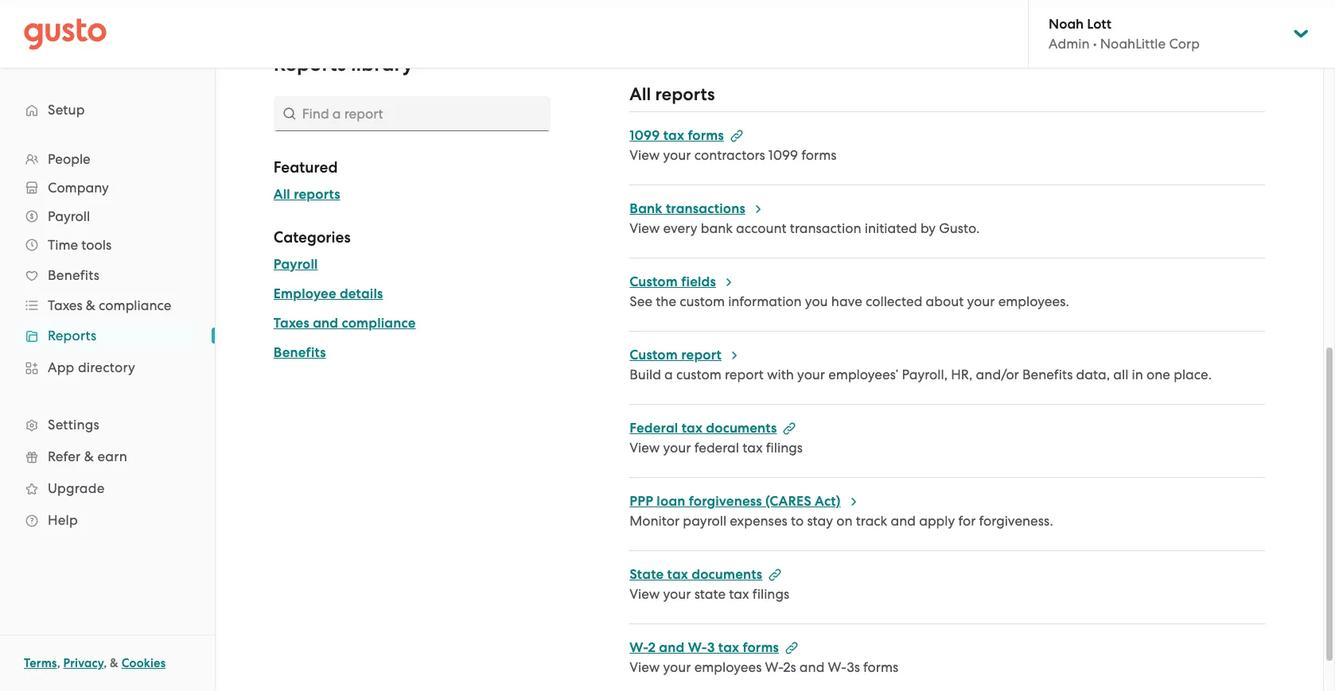 Task type: describe. For each thing, give the bounding box(es) containing it.
bank
[[701, 221, 733, 236]]

1 vertical spatial payroll
[[274, 256, 318, 273]]

filings for federal tax documents
[[766, 440, 803, 456]]

people
[[48, 151, 91, 167]]

privacy
[[63, 657, 104, 671]]

refer
[[48, 449, 81, 465]]

home image
[[24, 18, 107, 50]]

(cares
[[766, 494, 812, 510]]

& for earn
[[84, 449, 94, 465]]

taxes and compliance button
[[274, 314, 416, 334]]

view your state tax filings
[[630, 587, 790, 603]]

bank transactions link
[[630, 201, 765, 217]]

setup link
[[16, 96, 199, 124]]

w- right 2s
[[828, 660, 847, 676]]

upgrade
[[48, 481, 105, 497]]

employees.
[[999, 294, 1070, 310]]

noahlittle
[[1101, 36, 1166, 52]]

account
[[736, 221, 787, 236]]

by
[[921, 221, 936, 236]]

all inside button
[[274, 186, 291, 203]]

compliance for taxes & compliance
[[99, 298, 171, 314]]

terms link
[[24, 657, 57, 671]]

documents for federal tax documents
[[706, 420, 777, 437]]

employee details
[[274, 286, 383, 302]]

payroll,
[[902, 367, 948, 383]]

upgrade link
[[16, 474, 199, 503]]

collected
[[866, 294, 923, 310]]

to
[[791, 513, 804, 529]]

tax right 'state'
[[729, 587, 750, 603]]

taxes and compliance
[[274, 315, 416, 332]]

loan
[[657, 494, 686, 510]]

taxes for taxes & compliance
[[48, 298, 82, 314]]

0 horizontal spatial report
[[682, 347, 722, 364]]

federal tax documents
[[630, 420, 777, 437]]

forgiveness
[[689, 494, 762, 510]]

federal
[[695, 440, 740, 456]]

your for w-2 and w-3 tax forms
[[664, 660, 691, 676]]

custom for fields
[[680, 294, 725, 310]]

taxes for taxes and compliance
[[274, 315, 310, 332]]

act)
[[815, 494, 841, 510]]

earn
[[97, 449, 127, 465]]

list containing people
[[0, 145, 215, 537]]

custom for custom fields
[[630, 274, 678, 291]]

your right about
[[968, 294, 995, 310]]

2s
[[783, 660, 797, 676]]

and right 2s
[[800, 660, 825, 676]]

in
[[1132, 367, 1144, 383]]

refer & earn
[[48, 449, 127, 465]]

settings link
[[16, 411, 199, 439]]

company
[[48, 180, 109, 196]]

2 vertical spatial &
[[110, 657, 119, 671]]

state tax documents link
[[630, 567, 782, 583]]

tax right 3
[[719, 640, 740, 657]]

reports inside button
[[294, 186, 340, 203]]

cookies button
[[122, 654, 166, 673]]

w- left 3
[[630, 640, 648, 657]]

you
[[805, 294, 828, 310]]

3s
[[847, 660, 860, 676]]

view your employees w-2s and w-3s forms
[[630, 660, 899, 676]]

w-2 and w-3 tax forms
[[630, 640, 779, 657]]

tax up view your federal tax filings
[[682, 420, 703, 437]]

app directory link
[[16, 353, 199, 382]]

information
[[728, 294, 802, 310]]

your right with
[[798, 367, 826, 383]]

payroll button
[[274, 256, 318, 275]]

build
[[630, 367, 661, 383]]

your for state tax documents
[[664, 587, 691, 603]]

1 horizontal spatial all
[[630, 84, 651, 105]]

initiated
[[865, 221, 918, 236]]

employee details button
[[274, 285, 383, 304]]

time tools
[[48, 237, 112, 253]]

company button
[[16, 174, 199, 202]]

forms up view your employees w-2s and w-3s forms
[[743, 640, 779, 657]]

admin
[[1049, 36, 1090, 52]]

refer & earn link
[[16, 443, 199, 471]]

state
[[695, 587, 726, 603]]

with
[[767, 367, 794, 383]]

payroll
[[683, 513, 727, 529]]

noah lott admin • noahlittle corp
[[1049, 16, 1200, 52]]

taxes & compliance
[[48, 298, 171, 314]]

benefits button
[[274, 344, 326, 363]]

documents for state tax documents
[[692, 567, 763, 583]]

1099 tax forms link
[[630, 127, 743, 144]]

employees'
[[829, 367, 899, 383]]

have
[[832, 294, 863, 310]]

custom fields link
[[630, 274, 735, 291]]

benefits link
[[16, 261, 199, 290]]

build a custom report with your employees' payroll, hr, and/or benefits data, all in one place.
[[630, 367, 1212, 383]]

the
[[656, 294, 677, 310]]

a
[[665, 367, 673, 383]]

monitor payroll expenses to stay on track and apply for forgiveness.
[[630, 513, 1054, 529]]

reports for reports library
[[274, 52, 346, 76]]

federal
[[630, 420, 679, 437]]

custom report
[[630, 347, 722, 364]]



Task type: locate. For each thing, give the bounding box(es) containing it.
payroll inside dropdown button
[[48, 209, 90, 224]]

hr,
[[951, 367, 973, 383]]

custom for report
[[677, 367, 722, 383]]

gusto navigation element
[[0, 68, 215, 562]]

about
[[926, 294, 964, 310]]

2 horizontal spatial benefits
[[1023, 367, 1073, 383]]

help
[[48, 513, 78, 529]]

tax
[[664, 127, 685, 144], [682, 420, 703, 437], [743, 440, 763, 456], [668, 567, 689, 583], [729, 587, 750, 603], [719, 640, 740, 657]]

your down w-2 and w-3 tax forms
[[664, 660, 691, 676]]

0 vertical spatial documents
[[706, 420, 777, 437]]

setup
[[48, 102, 85, 118]]

view down 1099 tax forms on the top of page
[[630, 147, 660, 163]]

2
[[648, 640, 656, 657]]

fields
[[682, 274, 716, 291]]

,
[[57, 657, 60, 671], [104, 657, 107, 671]]

compliance inside dropdown button
[[99, 298, 171, 314]]

payroll button
[[16, 202, 199, 231]]

1 vertical spatial reports
[[294, 186, 340, 203]]

benefits down taxes and compliance button
[[274, 345, 326, 361]]

your
[[664, 147, 691, 163], [968, 294, 995, 310], [798, 367, 826, 383], [664, 440, 691, 456], [664, 587, 691, 603], [664, 660, 691, 676]]

all reports up 1099 tax forms on the top of page
[[630, 84, 715, 105]]

taxes up benefits button
[[274, 315, 310, 332]]

0 vertical spatial compliance
[[99, 298, 171, 314]]

state tax documents
[[630, 567, 763, 583]]

1 horizontal spatial benefits
[[274, 345, 326, 361]]

your for 1099 tax forms
[[664, 147, 691, 163]]

all
[[1114, 367, 1129, 383]]

terms
[[24, 657, 57, 671]]

and/or
[[976, 367, 1020, 383]]

2 custom from the top
[[630, 347, 678, 364]]

bank transactions
[[630, 201, 746, 217]]

1 vertical spatial &
[[84, 449, 94, 465]]

tax right the federal at the bottom of page
[[743, 440, 763, 456]]

filings
[[766, 440, 803, 456], [753, 587, 790, 603]]

privacy link
[[63, 657, 104, 671]]

for
[[959, 513, 976, 529]]

0 vertical spatial all
[[630, 84, 651, 105]]

time tools button
[[16, 231, 199, 260]]

noah
[[1049, 16, 1084, 33]]

0 vertical spatial filings
[[766, 440, 803, 456]]

0 vertical spatial 1099
[[630, 127, 660, 144]]

custom fields
[[630, 274, 716, 291]]

custom
[[630, 274, 678, 291], [630, 347, 678, 364]]

gusto.
[[940, 221, 980, 236]]

stay
[[807, 513, 833, 529]]

4 view from the top
[[630, 587, 660, 603]]

reports up 1099 tax forms link
[[656, 84, 715, 105]]

0 horizontal spatial benefits
[[48, 267, 100, 283]]

view your federal tax filings
[[630, 440, 803, 456]]

1 vertical spatial filings
[[753, 587, 790, 603]]

ppp loan forgiveness (cares act) link
[[630, 494, 860, 510]]

0 vertical spatial report
[[682, 347, 722, 364]]

reports library
[[274, 52, 414, 76]]

app directory
[[48, 360, 135, 376]]

& down benefits link
[[86, 298, 95, 314]]

w- up employees
[[688, 640, 708, 657]]

1 vertical spatial custom
[[677, 367, 722, 383]]

filings for state tax documents
[[753, 587, 790, 603]]

1 view from the top
[[630, 147, 660, 163]]

ppp loan forgiveness (cares act)
[[630, 494, 841, 510]]

0 horizontal spatial 1099
[[630, 127, 660, 144]]

0 vertical spatial reports
[[274, 52, 346, 76]]

view down state
[[630, 587, 660, 603]]

1 horizontal spatial reports
[[656, 84, 715, 105]]

compliance inside button
[[342, 315, 416, 332]]

reports for reports
[[48, 328, 97, 344]]

0 vertical spatial &
[[86, 298, 95, 314]]

your for federal tax documents
[[664, 440, 691, 456]]

1 horizontal spatial compliance
[[342, 315, 416, 332]]

ppp
[[630, 494, 654, 510]]

every
[[664, 221, 698, 236]]

taxes inside dropdown button
[[48, 298, 82, 314]]

taxes down benefits link
[[48, 298, 82, 314]]

taxes inside button
[[274, 315, 310, 332]]

corp
[[1170, 36, 1200, 52]]

transactions
[[666, 201, 746, 217]]

1 horizontal spatial ,
[[104, 657, 107, 671]]

1 horizontal spatial payroll
[[274, 256, 318, 273]]

view down 2
[[630, 660, 660, 676]]

0 vertical spatial all reports
[[630, 84, 715, 105]]

1 vertical spatial compliance
[[342, 315, 416, 332]]

reports up app
[[48, 328, 97, 344]]

monitor
[[630, 513, 680, 529]]

5 view from the top
[[630, 660, 660, 676]]

1 horizontal spatial taxes
[[274, 315, 310, 332]]

payroll up employee in the left top of the page
[[274, 256, 318, 273]]

w-2 and w-3 tax forms link
[[630, 640, 798, 657]]

Report Search bar field
[[274, 96, 551, 131]]

benefits inside gusto navigation element
[[48, 267, 100, 283]]

1099 right "contractors"
[[769, 147, 799, 163]]

w-
[[630, 640, 648, 657], [688, 640, 708, 657], [765, 660, 783, 676], [828, 660, 847, 676]]

view for federal
[[630, 440, 660, 456]]

& left earn
[[84, 449, 94, 465]]

view down bank
[[630, 221, 660, 236]]

view for state
[[630, 587, 660, 603]]

0 horizontal spatial all
[[274, 186, 291, 203]]

payroll up time
[[48, 209, 90, 224]]

1 vertical spatial reports
[[48, 328, 97, 344]]

details
[[340, 286, 383, 302]]

, left privacy link
[[57, 657, 60, 671]]

report
[[682, 347, 722, 364], [725, 367, 764, 383]]

1 vertical spatial documents
[[692, 567, 763, 583]]

3 view from the top
[[630, 440, 660, 456]]

and right 2
[[659, 640, 685, 657]]

see
[[630, 294, 653, 310]]

on
[[837, 513, 853, 529]]

& for compliance
[[86, 298, 95, 314]]

view your contractors 1099 forms
[[630, 147, 837, 163]]

1 vertical spatial all reports
[[274, 186, 340, 203]]

settings
[[48, 417, 99, 433]]

reports inside list
[[48, 328, 97, 344]]

forms up "contractors"
[[688, 127, 724, 144]]

federal tax documents link
[[630, 420, 796, 437]]

view for 1099
[[630, 147, 660, 163]]

& inside dropdown button
[[86, 298, 95, 314]]

and inside button
[[313, 315, 339, 332]]

3
[[708, 640, 715, 657]]

and down employee details 'button'
[[313, 315, 339, 332]]

your down state tax documents
[[664, 587, 691, 603]]

contractors
[[695, 147, 766, 163]]

view for w-
[[630, 660, 660, 676]]

filings up (cares
[[766, 440, 803, 456]]

your down 1099 tax forms on the top of page
[[664, 147, 691, 163]]

benefits
[[48, 267, 100, 283], [274, 345, 326, 361], [1023, 367, 1073, 383]]

all reports button
[[274, 185, 340, 205]]

people button
[[16, 145, 199, 174]]

forms up transaction
[[802, 147, 837, 163]]

view for bank
[[630, 221, 660, 236]]

2 vertical spatial benefits
[[1023, 367, 1073, 383]]

0 vertical spatial custom
[[630, 274, 678, 291]]

compliance down benefits link
[[99, 298, 171, 314]]

reports down featured
[[294, 186, 340, 203]]

0 vertical spatial payroll
[[48, 209, 90, 224]]

0 horizontal spatial payroll
[[48, 209, 90, 224]]

one
[[1147, 367, 1171, 383]]

apply
[[920, 513, 955, 529]]

benefits down the time tools
[[48, 267, 100, 283]]

compliance
[[99, 298, 171, 314], [342, 315, 416, 332]]

view down federal
[[630, 440, 660, 456]]

custom down fields at right top
[[680, 294, 725, 310]]

0 vertical spatial reports
[[656, 84, 715, 105]]

1 horizontal spatial reports
[[274, 52, 346, 76]]

& inside 'link'
[[84, 449, 94, 465]]

1 vertical spatial benefits
[[274, 345, 326, 361]]

tools
[[81, 237, 112, 253]]

0 horizontal spatial reports
[[48, 328, 97, 344]]

forms right 3s
[[864, 660, 899, 676]]

time
[[48, 237, 78, 253]]

1 vertical spatial report
[[725, 367, 764, 383]]

employees
[[695, 660, 762, 676]]

w- right employees
[[765, 660, 783, 676]]

1 vertical spatial all
[[274, 186, 291, 203]]

all reports down featured
[[274, 186, 340, 203]]

1 horizontal spatial 1099
[[769, 147, 799, 163]]

benefits left data,
[[1023, 367, 1073, 383]]

all reports
[[630, 84, 715, 105], [274, 186, 340, 203]]

all up 1099 tax forms on the top of page
[[630, 84, 651, 105]]

view every bank account transaction initiated by gusto.
[[630, 221, 980, 236]]

cookies
[[122, 657, 166, 671]]

state
[[630, 567, 664, 583]]

custom for custom report
[[630, 347, 678, 364]]

0 horizontal spatial ,
[[57, 657, 60, 671]]

reports
[[656, 84, 715, 105], [294, 186, 340, 203]]

reports link
[[16, 322, 199, 350]]

and right track
[[891, 513, 916, 529]]

custom up the the at the top of page
[[630, 274, 678, 291]]

categories
[[274, 228, 351, 247]]

1 horizontal spatial all reports
[[630, 84, 715, 105]]

2 , from the left
[[104, 657, 107, 671]]

taxes
[[48, 298, 82, 314], [274, 315, 310, 332]]

tax up view your contractors 1099 forms
[[664, 127, 685, 144]]

0 vertical spatial taxes
[[48, 298, 82, 314]]

directory
[[78, 360, 135, 376]]

1099 up bank
[[630, 127, 660, 144]]

1 vertical spatial taxes
[[274, 315, 310, 332]]

1099 tax forms
[[630, 127, 724, 144]]

all
[[630, 84, 651, 105], [274, 186, 291, 203]]

1 vertical spatial custom
[[630, 347, 678, 364]]

filings right 'state'
[[753, 587, 790, 603]]

1 horizontal spatial report
[[725, 367, 764, 383]]

help link
[[16, 506, 199, 535]]

•
[[1094, 36, 1097, 52]]

0 horizontal spatial reports
[[294, 186, 340, 203]]

terms , privacy , & cookies
[[24, 657, 166, 671]]

1 vertical spatial 1099
[[769, 147, 799, 163]]

0 vertical spatial custom
[[680, 294, 725, 310]]

documents up 'state'
[[692, 567, 763, 583]]

0 vertical spatial benefits
[[48, 267, 100, 283]]

tax right state
[[668, 567, 689, 583]]

0 horizontal spatial taxes
[[48, 298, 82, 314]]

forgiveness.
[[980, 513, 1054, 529]]

lott
[[1088, 16, 1112, 33]]

compliance down details
[[342, 315, 416, 332]]

& left cookies button
[[110, 657, 119, 671]]

custom up build
[[630, 347, 678, 364]]

compliance for taxes and compliance
[[342, 315, 416, 332]]

documents up the federal at the bottom of page
[[706, 420, 777, 437]]

, left cookies
[[104, 657, 107, 671]]

all down featured
[[274, 186, 291, 203]]

reports left library
[[274, 52, 346, 76]]

1 , from the left
[[57, 657, 60, 671]]

2 view from the top
[[630, 221, 660, 236]]

your down federal
[[664, 440, 691, 456]]

0 horizontal spatial all reports
[[274, 186, 340, 203]]

list
[[0, 145, 215, 537]]

1 custom from the top
[[630, 274, 678, 291]]

taxes & compliance button
[[16, 291, 199, 320]]

0 horizontal spatial compliance
[[99, 298, 171, 314]]

custom down custom report link
[[677, 367, 722, 383]]



Task type: vqa. For each thing, say whether or not it's contained in the screenshot.


